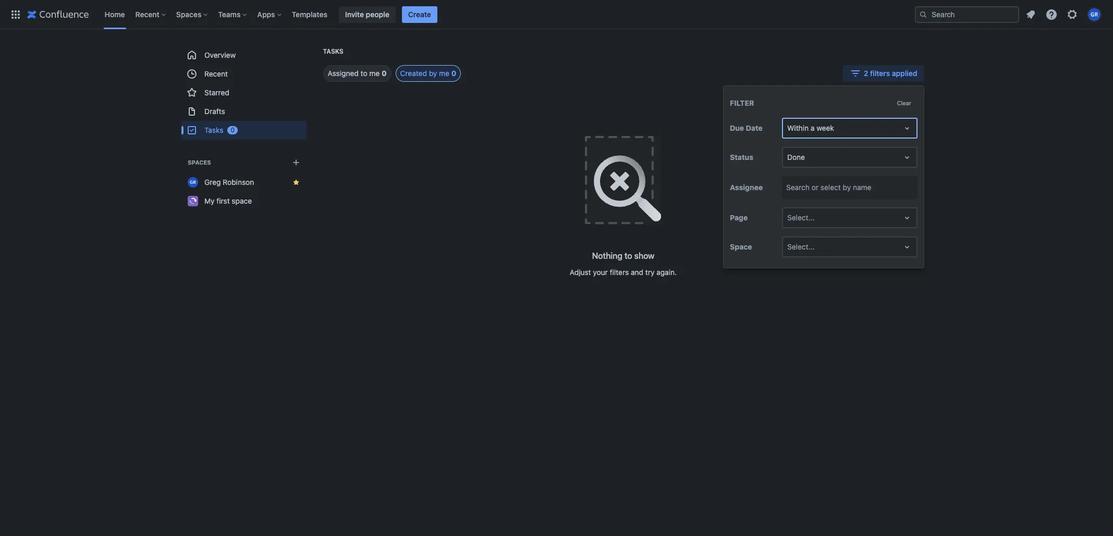 Task type: locate. For each thing, give the bounding box(es) containing it.
to inside 'tab list'
[[361, 69, 368, 78]]

1 vertical spatial by
[[843, 183, 851, 192]]

filters inside dropdown button
[[871, 69, 890, 78]]

your
[[593, 268, 608, 277]]

Search or select by name text field
[[787, 183, 789, 193]]

clear
[[897, 100, 912, 106]]

recent right home
[[135, 10, 160, 19]]

1 horizontal spatial by
[[843, 183, 851, 192]]

banner
[[0, 0, 1114, 29]]

me
[[370, 69, 380, 78], [439, 69, 450, 78]]

me for by
[[439, 69, 450, 78]]

within a week
[[788, 124, 834, 133]]

teams button
[[215, 6, 251, 23]]

assignee
[[730, 183, 763, 192]]

2 select... from the top
[[788, 243, 815, 252]]

0 horizontal spatial 0
[[231, 126, 234, 134]]

1 vertical spatial select...
[[788, 243, 815, 252]]

drafts link
[[181, 102, 306, 121]]

recent
[[135, 10, 160, 19], [204, 69, 228, 78]]

0 horizontal spatial to
[[361, 69, 368, 78]]

group
[[181, 46, 306, 140]]

a
[[811, 124, 815, 133]]

0 vertical spatial open image
[[901, 122, 914, 135]]

open image for within a week
[[901, 122, 914, 135]]

spaces
[[176, 10, 202, 19], [188, 159, 211, 166]]

greg robinson
[[204, 178, 254, 187]]

0 vertical spatial recent
[[135, 10, 160, 19]]

to
[[361, 69, 368, 78], [625, 251, 633, 261]]

tab list
[[311, 65, 461, 82]]

created by me 0
[[400, 69, 457, 78]]

0
[[382, 69, 387, 78], [452, 69, 457, 78], [231, 126, 234, 134]]

search image
[[920, 10, 928, 19]]

overview link
[[181, 46, 306, 65]]

select...
[[788, 213, 815, 222], [788, 243, 815, 252]]

confluence image
[[27, 8, 89, 21], [27, 8, 89, 21]]

assigned to me 0
[[328, 69, 387, 78]]

0 right created
[[452, 69, 457, 78]]

0 horizontal spatial filters
[[610, 268, 629, 277]]

1 horizontal spatial recent
[[204, 69, 228, 78]]

1 me from the left
[[370, 69, 380, 78]]

clear button
[[891, 97, 918, 110]]

done
[[788, 153, 805, 162]]

0 vertical spatial select...
[[788, 213, 815, 222]]

1 horizontal spatial me
[[439, 69, 450, 78]]

templates link
[[289, 6, 331, 23]]

2 open image from the top
[[901, 151, 914, 164]]

open image
[[901, 122, 914, 135], [901, 151, 914, 164], [901, 241, 914, 254]]

recent button
[[132, 6, 170, 23]]

filters down nothing to show
[[610, 268, 629, 277]]

1 vertical spatial recent
[[204, 69, 228, 78]]

0 vertical spatial spaces
[[176, 10, 202, 19]]

1 vertical spatial open image
[[901, 151, 914, 164]]

my first space
[[204, 197, 252, 206]]

settings icon image
[[1067, 8, 1079, 21]]

templates
[[292, 10, 328, 19]]

starred link
[[181, 83, 306, 102]]

0 vertical spatial filters
[[871, 69, 890, 78]]

to right assigned
[[361, 69, 368, 78]]

to for me
[[361, 69, 368, 78]]

2 horizontal spatial 0
[[452, 69, 457, 78]]

filters
[[871, 69, 890, 78], [610, 268, 629, 277]]

starred
[[204, 88, 229, 97]]

Search field
[[915, 6, 1020, 23]]

by
[[429, 69, 437, 78], [843, 183, 851, 192]]

1 select... from the top
[[788, 213, 815, 222]]

open image
[[901, 212, 914, 224]]

0 horizontal spatial by
[[429, 69, 437, 78]]

open image inside due date element
[[901, 122, 914, 135]]

1 horizontal spatial to
[[625, 251, 633, 261]]

1 vertical spatial to
[[625, 251, 633, 261]]

filters right 2
[[871, 69, 890, 78]]

nothing
[[592, 251, 623, 261]]

spaces up greg
[[188, 159, 211, 166]]

1 horizontal spatial 0
[[382, 69, 387, 78]]

try
[[646, 268, 655, 277]]

by right created
[[429, 69, 437, 78]]

0 left created
[[382, 69, 387, 78]]

me right assigned
[[370, 69, 380, 78]]

1 vertical spatial filters
[[610, 268, 629, 277]]

to left show
[[625, 251, 633, 261]]

1 open image from the top
[[901, 122, 914, 135]]

adjust
[[570, 268, 591, 277]]

group containing overview
[[181, 46, 306, 140]]

2 me from the left
[[439, 69, 450, 78]]

recent up starred
[[204, 69, 228, 78]]

0 horizontal spatial me
[[370, 69, 380, 78]]

me right created
[[439, 69, 450, 78]]

0 vertical spatial tasks
[[323, 47, 344, 55]]

1 vertical spatial tasks
[[204, 126, 223, 135]]

0 down drafts link
[[231, 126, 234, 134]]

0 vertical spatial to
[[361, 69, 368, 78]]

by left name
[[843, 183, 851, 192]]

3 open image from the top
[[901, 241, 914, 254]]

again.
[[657, 268, 677, 277]]

tasks up assigned
[[323, 47, 344, 55]]

open image inside status element
[[901, 151, 914, 164]]

spaces right the recent popup button
[[176, 10, 202, 19]]

0 horizontal spatial recent
[[135, 10, 160, 19]]

tasks down drafts
[[204, 126, 223, 135]]

banner containing home
[[0, 0, 1114, 29]]

due
[[730, 124, 744, 133]]

home link
[[101, 6, 128, 23]]

recent inside popup button
[[135, 10, 160, 19]]

1 vertical spatial spaces
[[188, 159, 211, 166]]

tasks
[[323, 47, 344, 55], [204, 126, 223, 135]]

1 horizontal spatial filters
[[871, 69, 890, 78]]

assigned
[[328, 69, 359, 78]]

my
[[204, 197, 214, 206]]

invite people
[[345, 10, 390, 19]]

0 vertical spatial by
[[429, 69, 437, 78]]

2 vertical spatial open image
[[901, 241, 914, 254]]

0 for assigned to me 0
[[382, 69, 387, 78]]

open image for done
[[901, 151, 914, 164]]



Task type: vqa. For each thing, say whether or not it's contained in the screenshot.
the left the my first space link
no



Task type: describe. For each thing, give the bounding box(es) containing it.
help icon image
[[1046, 8, 1058, 21]]

name
[[853, 183, 872, 192]]

apps
[[257, 10, 275, 19]]

nothing to show
[[592, 251, 655, 261]]

status element
[[782, 147, 918, 168]]

teams
[[218, 10, 241, 19]]

0 for created by me 0
[[452, 69, 457, 78]]

show
[[635, 251, 655, 261]]

open image for select...
[[901, 241, 914, 254]]

robinson
[[223, 178, 254, 187]]

select... for page
[[788, 213, 815, 222]]

create
[[408, 10, 431, 19]]

filter
[[730, 98, 755, 107]]

search or select by name
[[787, 183, 872, 192]]

tab list containing assigned to me
[[311, 65, 461, 82]]

appswitcher icon image
[[9, 8, 22, 21]]

space
[[232, 197, 252, 206]]

my first space link
[[181, 192, 306, 211]]

2 filters applied
[[864, 69, 918, 78]]

search
[[787, 183, 810, 192]]

due date element
[[782, 118, 918, 139]]

page
[[730, 213, 748, 222]]

global element
[[6, 0, 913, 29]]

created
[[400, 69, 427, 78]]

recent link
[[181, 65, 306, 83]]

and
[[631, 268, 644, 277]]

2 filters applied button
[[843, 65, 924, 82]]

create a space image
[[290, 156, 302, 169]]

invite
[[345, 10, 364, 19]]

first
[[216, 197, 230, 206]]

select... for space
[[788, 243, 815, 252]]

due date
[[730, 124, 763, 133]]

within
[[788, 124, 809, 133]]

adjust your filters and try again.
[[570, 268, 677, 277]]

or
[[812, 183, 819, 192]]

notification icon image
[[1025, 8, 1038, 21]]

invite people button
[[339, 6, 396, 23]]

create link
[[402, 6, 438, 23]]

overview
[[204, 51, 236, 59]]

applied
[[892, 69, 918, 78]]

select
[[821, 183, 841, 192]]

space
[[730, 243, 753, 252]]

unstar this space image
[[292, 178, 300, 187]]

week
[[817, 124, 834, 133]]

1 horizontal spatial tasks
[[323, 47, 344, 55]]

to for show
[[625, 251, 633, 261]]

date
[[746, 124, 763, 133]]

drafts
[[204, 107, 225, 116]]

2
[[864, 69, 869, 78]]

apps button
[[254, 6, 286, 23]]

spaces button
[[173, 6, 212, 23]]

spaces inside popup button
[[176, 10, 202, 19]]

0 horizontal spatial tasks
[[204, 126, 223, 135]]

greg robinson link
[[181, 173, 306, 192]]

me for to
[[370, 69, 380, 78]]

status
[[730, 153, 754, 162]]

home
[[105, 10, 125, 19]]

people
[[366, 10, 390, 19]]

greg
[[204, 178, 221, 187]]



